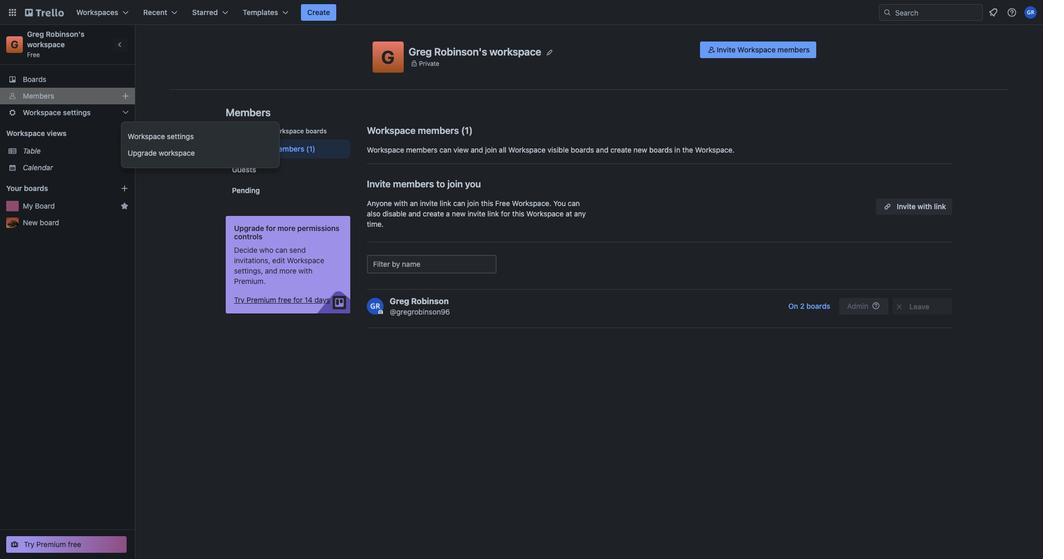 Task type: vqa. For each thing, say whether or not it's contained in the screenshot.
Customize Views icon
no



Task type: locate. For each thing, give the bounding box(es) containing it.
0 vertical spatial premium
[[247, 295, 276, 304]]

0 horizontal spatial create
[[423, 209, 444, 218]]

2 vertical spatial members
[[232, 127, 261, 135]]

can up "edit"
[[275, 246, 288, 254]]

primary element
[[0, 0, 1044, 25]]

0 vertical spatial free
[[27, 51, 40, 59]]

0 horizontal spatial this
[[481, 199, 493, 208]]

0 horizontal spatial robinson's
[[46, 30, 85, 38]]

can up at
[[568, 199, 580, 208]]

robinson's for greg robinson's workspace
[[434, 45, 487, 57]]

0 horizontal spatial with
[[299, 266, 313, 275]]

new left the in on the right
[[634, 145, 648, 154]]

link
[[440, 199, 451, 208], [934, 202, 946, 211], [488, 209, 499, 218]]

0 vertical spatial free
[[278, 295, 292, 304]]

Filter by name text field
[[367, 255, 497, 274]]

0 horizontal spatial for
[[266, 224, 276, 233]]

1 vertical spatial invite
[[367, 179, 391, 189]]

invite inside invite workspace members button
[[717, 45, 736, 54]]

board
[[40, 218, 59, 227]]

1 vertical spatial join
[[448, 179, 463, 189]]

0 vertical spatial upgrade
[[128, 148, 157, 157]]

premium for try premium free
[[36, 540, 66, 549]]

workspace members left "("
[[367, 125, 459, 136]]

of
[[262, 127, 268, 135]]

1 horizontal spatial workspace members
[[367, 125, 459, 136]]

and down "edit"
[[265, 266, 278, 275]]

for
[[501, 209, 510, 218], [266, 224, 276, 233], [293, 295, 303, 304]]

workspace inside the greg robinson's workspace free
[[27, 40, 65, 49]]

settings up upgrade workspace
[[167, 132, 194, 141]]

robinson's up 'private'
[[434, 45, 487, 57]]

1 horizontal spatial free
[[278, 295, 292, 304]]

g button
[[373, 42, 404, 73]]

1 vertical spatial settings
[[167, 132, 194, 141]]

workspace. inside anyone with an invite link can join this free workspace. you can also disable and create a new invite link for this workspace at any time.
[[512, 199, 552, 208]]

greg for greg robinson's workspace
[[409, 45, 432, 57]]

0 horizontal spatial new
[[452, 209, 466, 218]]

@gregrobinson96
[[390, 307, 450, 316]]

0 horizontal spatial upgrade
[[128, 148, 157, 157]]

disable
[[383, 209, 407, 218]]

new inside anyone with an invite link can join this free workspace. you can also disable and create a new invite link for this workspace at any time.
[[452, 209, 466, 218]]

leave
[[910, 302, 930, 311]]

14
[[305, 295, 313, 304]]

upgrade up decide
[[234, 224, 264, 233]]

premium.
[[234, 277, 266, 286]]

workspace right g link at the top of page
[[27, 40, 65, 49]]

1
[[465, 125, 469, 136]]

0 horizontal spatial workspace members
[[232, 144, 304, 153]]

1 horizontal spatial workspace.
[[695, 145, 735, 154]]

Search field
[[892, 5, 983, 20]]

sm image
[[895, 302, 905, 312]]

1 horizontal spatial try
[[234, 295, 245, 304]]

0 vertical spatial robinson's
[[46, 30, 85, 38]]

0 horizontal spatial workspace settings
[[23, 108, 91, 117]]

workspace
[[738, 45, 776, 54], [23, 108, 61, 117], [367, 125, 416, 136], [270, 127, 304, 135], [6, 129, 45, 138], [128, 132, 165, 141], [232, 144, 270, 153], [367, 145, 404, 154], [509, 145, 546, 154], [527, 209, 564, 218], [287, 256, 324, 265]]

the
[[683, 145, 693, 154]]

1 horizontal spatial settings
[[167, 132, 194, 141]]

1 vertical spatial free
[[495, 199, 510, 208]]

1 horizontal spatial premium
[[247, 295, 276, 304]]

workspace settings
[[23, 108, 91, 117], [128, 132, 194, 141]]

0 horizontal spatial invite
[[367, 179, 391, 189]]

this
[[481, 199, 493, 208], [512, 209, 525, 218]]

g left 'private'
[[381, 46, 395, 67]]

members up of
[[226, 106, 271, 118]]

1 horizontal spatial for
[[293, 295, 303, 304]]

create
[[307, 8, 330, 17]]

invite
[[420, 199, 438, 208], [468, 209, 486, 218]]

2 horizontal spatial join
[[485, 145, 497, 154]]

1 vertical spatial create
[[423, 209, 444, 218]]

1 horizontal spatial robinson's
[[434, 45, 487, 57]]

2 horizontal spatial with
[[918, 202, 933, 211]]

workspace
[[27, 40, 65, 49], [490, 45, 542, 57], [159, 148, 195, 157]]

in
[[675, 145, 681, 154]]

1 vertical spatial greg
[[409, 45, 432, 57]]

2 vertical spatial greg
[[390, 296, 409, 306]]

members down boards
[[23, 91, 54, 100]]

g inside button
[[381, 46, 395, 67]]

boards
[[306, 127, 327, 135], [571, 145, 594, 154], [650, 145, 673, 154], [24, 184, 48, 193], [807, 302, 831, 310]]

your
[[6, 184, 22, 193]]

with inside button
[[918, 202, 933, 211]]

1 vertical spatial robinson's
[[434, 45, 487, 57]]

more
[[278, 224, 296, 233], [280, 266, 297, 275]]

1 vertical spatial new
[[452, 209, 466, 218]]

1 horizontal spatial invite
[[717, 45, 736, 54]]

open information menu image
[[1007, 7, 1018, 18]]

0 vertical spatial join
[[485, 145, 497, 154]]

views
[[47, 129, 66, 138]]

invite with link
[[897, 202, 946, 211]]

1 horizontal spatial this
[[512, 209, 525, 218]]

invite right an
[[420, 199, 438, 208]]

1 horizontal spatial link
[[488, 209, 499, 218]]

workspace members can view and join all workspace visible boards and create new boards in the workspace.
[[367, 145, 735, 154]]

invite inside invite with link button
[[897, 202, 916, 211]]

workspace settings up upgrade workspace
[[128, 132, 194, 141]]

0 vertical spatial this
[[481, 199, 493, 208]]

invite workspace members button
[[701, 42, 816, 58]]

recent
[[143, 8, 167, 17]]

can left the view
[[440, 145, 452, 154]]

1 horizontal spatial create
[[611, 145, 632, 154]]

settings
[[63, 108, 91, 117], [167, 132, 194, 141]]

new board
[[23, 218, 59, 227]]

boards up my board
[[24, 184, 48, 193]]

1 horizontal spatial new
[[634, 145, 648, 154]]

boards right 2
[[807, 302, 831, 310]]

g left the greg robinson's workspace free
[[11, 38, 18, 50]]

2 vertical spatial join
[[467, 199, 479, 208]]

greg inside the greg robinson's workspace free
[[27, 30, 44, 38]]

2 horizontal spatial workspace
[[490, 45, 542, 57]]

0 horizontal spatial premium
[[36, 540, 66, 549]]

members left of
[[232, 127, 261, 135]]

settings,
[[234, 266, 263, 275]]

upgrade up add board image
[[128, 148, 157, 157]]

workspaces button
[[70, 4, 135, 21]]

1 vertical spatial invite
[[468, 209, 486, 218]]

2 horizontal spatial for
[[501, 209, 510, 218]]

0 vertical spatial workspace settings
[[23, 108, 91, 117]]

upgrade for more permissions controls decide who can send invitations, edit workspace settings, and more with premium.
[[234, 224, 340, 286]]

workspace down workspace settings link
[[159, 148, 195, 157]]

1 vertical spatial upgrade
[[234, 224, 264, 233]]

who
[[260, 246, 274, 254]]

workspace.
[[695, 145, 735, 154], [512, 199, 552, 208]]

workspace. left 'you'
[[512, 199, 552, 208]]

and inside upgrade for more permissions controls decide who can send invitations, edit workspace settings, and more with premium.
[[265, 266, 278, 275]]

at
[[566, 209, 572, 218]]

1 horizontal spatial free
[[495, 199, 510, 208]]

2 vertical spatial for
[[293, 295, 303, 304]]

1 horizontal spatial workspace settings
[[128, 132, 194, 141]]

join
[[485, 145, 497, 154], [448, 179, 463, 189], [467, 199, 479, 208]]

1 vertical spatial for
[[266, 224, 276, 233]]

to
[[437, 179, 445, 189]]

for inside upgrade for more permissions controls decide who can send invitations, edit workspace settings, and more with premium.
[[266, 224, 276, 233]]

free for try premium free
[[68, 540, 81, 549]]

members
[[778, 45, 810, 54], [418, 125, 459, 136], [272, 144, 304, 153], [406, 145, 438, 154], [393, 179, 434, 189]]

0 vertical spatial for
[[501, 209, 510, 218]]

invite right a
[[468, 209, 486, 218]]

robinson's
[[46, 30, 85, 38], [434, 45, 487, 57]]

workspace members down of
[[232, 144, 304, 153]]

0 vertical spatial try
[[234, 295, 245, 304]]

with
[[394, 199, 408, 208], [918, 202, 933, 211], [299, 266, 313, 275]]

boards up (1)
[[306, 127, 327, 135]]

0 vertical spatial settings
[[63, 108, 91, 117]]

add board image
[[120, 184, 129, 193]]

this member is an admin of this workspace. image
[[378, 310, 383, 315]]

and
[[471, 145, 483, 154], [596, 145, 609, 154], [409, 209, 421, 218], [265, 266, 278, 275]]

decide
[[234, 246, 258, 254]]

0 horizontal spatial free
[[27, 51, 40, 59]]

upgrade
[[128, 148, 157, 157], [234, 224, 264, 233]]

create
[[611, 145, 632, 154], [423, 209, 444, 218]]

settings down members link on the left top of the page
[[63, 108, 91, 117]]

0 horizontal spatial workspace
[[27, 40, 65, 49]]

robinson's inside the greg robinson's workspace free
[[46, 30, 85, 38]]

1 vertical spatial try
[[24, 540, 34, 549]]

and down an
[[409, 209, 421, 218]]

premium
[[247, 295, 276, 304], [36, 540, 66, 549]]

admin
[[848, 302, 869, 310]]

0 vertical spatial members
[[23, 91, 54, 100]]

g for g link at the top of page
[[11, 38, 18, 50]]

with inside upgrade for more permissions controls decide who can send invitations, edit workspace settings, and more with premium.
[[299, 266, 313, 275]]

new right a
[[452, 209, 466, 218]]

1 vertical spatial workspace settings
[[128, 132, 194, 141]]

0 vertical spatial invite
[[420, 199, 438, 208]]

upgrade for upgrade workspace
[[128, 148, 157, 157]]

0 horizontal spatial settings
[[63, 108, 91, 117]]

search image
[[884, 8, 892, 17]]

0 vertical spatial more
[[278, 224, 296, 233]]

new
[[634, 145, 648, 154], [452, 209, 466, 218]]

your boards with 2 items element
[[6, 182, 105, 195]]

more down "edit"
[[280, 266, 297, 275]]

0 vertical spatial invite
[[717, 45, 736, 54]]

1 horizontal spatial upgrade
[[234, 224, 264, 233]]

workspace for greg robinson's workspace free
[[27, 40, 65, 49]]

edit
[[272, 256, 285, 265]]

robinson
[[411, 296, 449, 306]]

templates
[[243, 8, 278, 17]]

0 vertical spatial greg
[[27, 30, 44, 38]]

0 horizontal spatial workspace.
[[512, 199, 552, 208]]

1 vertical spatial premium
[[36, 540, 66, 549]]

0 horizontal spatial try
[[24, 540, 34, 549]]

2
[[800, 302, 805, 310]]

workspace inside popup button
[[23, 108, 61, 117]]

1 horizontal spatial join
[[467, 199, 479, 208]]

for inside anyone with an invite link can join this free workspace. you can also disable and create a new invite link for this workspace at any time.
[[501, 209, 510, 218]]

1 vertical spatial free
[[68, 540, 81, 549]]

greg up 'private'
[[409, 45, 432, 57]]

2 horizontal spatial link
[[934, 202, 946, 211]]

invite for invite with link
[[897, 202, 916, 211]]

greg down back to home image
[[27, 30, 44, 38]]

greg up @gregrobinson96
[[390, 296, 409, 306]]

anyone with an invite link can join this free workspace. you can also disable and create a new invite link for this workspace at any time.
[[367, 199, 586, 228]]

try for try premium free
[[24, 540, 34, 549]]

workspace. right the
[[695, 145, 735, 154]]

0 horizontal spatial g
[[11, 38, 18, 50]]

free for try premium free for 14 days
[[278, 295, 292, 304]]

workspace down primary element
[[490, 45, 542, 57]]

greg
[[27, 30, 44, 38], [409, 45, 432, 57], [390, 296, 409, 306]]

0 vertical spatial workspace members
[[367, 125, 459, 136]]

with inside anyone with an invite link can join this free workspace. you can also disable and create a new invite link for this workspace at any time.
[[394, 199, 408, 208]]

try premium free for 14 days button
[[234, 295, 330, 305]]

invite for invite members to join you
[[367, 179, 391, 189]]

join down you
[[467, 199, 479, 208]]

with for anyone
[[394, 199, 408, 208]]

g link
[[6, 36, 23, 53]]

(1)
[[306, 144, 315, 153]]

try premium free
[[24, 540, 81, 549]]

1 vertical spatial workspace.
[[512, 199, 552, 208]]

2 horizontal spatial invite
[[897, 202, 916, 211]]

and inside anyone with an invite link can join this free workspace. you can also disable and create a new invite link for this workspace at any time.
[[409, 209, 421, 218]]

greg robinson (gregrobinson96) image
[[1025, 6, 1037, 19]]

join right 'to'
[[448, 179, 463, 189]]

also
[[367, 209, 381, 218]]

0 horizontal spatial free
[[68, 540, 81, 549]]

1 horizontal spatial with
[[394, 199, 408, 208]]

more up send
[[278, 224, 296, 233]]

1 horizontal spatial g
[[381, 46, 395, 67]]

2 vertical spatial invite
[[897, 202, 916, 211]]

g for the g button
[[381, 46, 395, 67]]

members
[[23, 91, 54, 100], [226, 106, 271, 118], [232, 127, 261, 135]]

workspace settings button
[[0, 104, 135, 121]]

free
[[278, 295, 292, 304], [68, 540, 81, 549]]

0 vertical spatial workspace.
[[695, 145, 735, 154]]

robinson's down back to home image
[[46, 30, 85, 38]]

my
[[23, 201, 33, 210]]

time.
[[367, 220, 384, 228]]

upgrade inside upgrade for more permissions controls decide who can send invitations, edit workspace settings, and more with premium.
[[234, 224, 264, 233]]

1 horizontal spatial workspace
[[159, 148, 195, 157]]

greg robinson @gregrobinson96
[[390, 296, 450, 316]]

greg inside 'greg robinson @gregrobinson96'
[[390, 296, 409, 306]]

try
[[234, 295, 245, 304], [24, 540, 34, 549]]

pending
[[232, 186, 260, 195]]

join left all
[[485, 145, 497, 154]]

workspace settings down members link on the left top of the page
[[23, 108, 91, 117]]



Task type: describe. For each thing, give the bounding box(es) containing it.
try premium free for 14 days
[[234, 295, 330, 304]]

workspaces
[[76, 8, 118, 17]]

invitations,
[[234, 256, 270, 265]]

invite with link button
[[877, 198, 953, 215]]

create button
[[301, 4, 337, 21]]

controls
[[234, 232, 263, 241]]

0 horizontal spatial join
[[448, 179, 463, 189]]

greg for greg robinson's workspace free
[[27, 30, 44, 38]]

try premium free button
[[6, 536, 127, 553]]

1 vertical spatial more
[[280, 266, 297, 275]]

invite workspace members
[[717, 45, 810, 54]]

0 notifications image
[[987, 6, 1000, 19]]

admin button
[[840, 298, 889, 315]]

guests
[[232, 165, 256, 174]]

members link
[[0, 88, 135, 104]]

on
[[789, 302, 799, 310]]

starred
[[192, 8, 218, 17]]

members inside button
[[778, 45, 810, 54]]

workspace inside anyone with an invite link can join this free workspace. you can also disable and create a new invite link for this workspace at any time.
[[527, 209, 564, 218]]

guests link
[[226, 160, 350, 179]]

boards link
[[0, 71, 135, 88]]

workspace inside button
[[738, 45, 776, 54]]

workspace navigation collapse icon image
[[113, 37, 128, 52]]

workspace settings link
[[121, 128, 292, 145]]

send
[[290, 246, 306, 254]]

1 vertical spatial this
[[512, 209, 525, 218]]

back to home image
[[25, 4, 64, 21]]

can down you
[[453, 199, 466, 208]]

my board link
[[23, 201, 116, 211]]

premium for try premium free for 14 days
[[247, 295, 276, 304]]

greg robinson's workspace
[[409, 45, 542, 57]]

workspace settings inside popup button
[[23, 108, 91, 117]]

members of workspace boards
[[232, 127, 327, 135]]

your boards
[[6, 184, 48, 193]]

new board link
[[23, 218, 129, 228]]

a
[[446, 209, 450, 218]]

and right the view
[[471, 145, 483, 154]]

private
[[419, 59, 440, 67]]

link inside button
[[934, 202, 946, 211]]

any
[[574, 209, 586, 218]]

can inside upgrade for more permissions controls decide who can send invitations, edit workspace settings, and more with premium.
[[275, 246, 288, 254]]

calendar
[[23, 163, 53, 172]]

on 2 boards
[[789, 302, 831, 310]]

free inside anyone with an invite link can join this free workspace. you can also disable and create a new invite link for this workspace at any time.
[[495, 199, 510, 208]]

recent button
[[137, 4, 184, 21]]

anyone
[[367, 199, 392, 208]]

table
[[23, 146, 41, 155]]

0 horizontal spatial link
[[440, 199, 451, 208]]

calendar link
[[23, 163, 129, 173]]

for inside button
[[293, 295, 303, 304]]

my board
[[23, 201, 55, 210]]

greg for greg robinson @gregrobinson96
[[390, 296, 409, 306]]

all
[[499, 145, 507, 154]]

upgrade workspace
[[128, 148, 195, 157]]

1 vertical spatial workspace members
[[232, 144, 304, 153]]

pending link
[[226, 181, 350, 200]]

create inside anyone with an invite link can join this free workspace. you can also disable and create a new invite link for this workspace at any time.
[[423, 209, 444, 218]]

invite members to join you
[[367, 179, 481, 189]]

on 2 boards link
[[784, 298, 835, 315]]

workspace for greg robinson's workspace
[[490, 45, 542, 57]]

starred icon image
[[120, 202, 129, 210]]

try for try premium free for 14 days
[[234, 295, 245, 304]]

upgrade workspace link
[[121, 145, 292, 161]]

you
[[465, 179, 481, 189]]

starred button
[[186, 4, 235, 21]]

greg robinson's workspace link
[[27, 30, 86, 49]]

permissions
[[297, 224, 340, 233]]

greg robinson's workspace free
[[27, 30, 86, 59]]

invite for invite workspace members
[[717, 45, 736, 54]]

join inside anyone with an invite link can join this free workspace. you can also disable and create a new invite link for this workspace at any time.
[[467, 199, 479, 208]]

robinson's for greg robinson's workspace free
[[46, 30, 85, 38]]

0 vertical spatial create
[[611, 145, 632, 154]]

sm image
[[707, 45, 717, 55]]

0 horizontal spatial invite
[[420, 199, 438, 208]]

settings inside popup button
[[63, 108, 91, 117]]

1 horizontal spatial invite
[[468, 209, 486, 218]]

workspace inside upgrade for more permissions controls decide who can send invitations, edit workspace settings, and more with premium.
[[287, 256, 324, 265]]

leave link
[[893, 298, 953, 315]]

you
[[554, 199, 566, 208]]

0 vertical spatial new
[[634, 145, 648, 154]]

templates button
[[237, 4, 295, 21]]

boards left the in on the right
[[650, 145, 673, 154]]

)
[[469, 125, 473, 136]]

free inside the greg robinson's workspace free
[[27, 51, 40, 59]]

table link
[[23, 146, 129, 156]]

with for invite
[[918, 202, 933, 211]]

boards
[[23, 75, 46, 84]]

upgrade for upgrade for more permissions controls decide who can send invitations, edit workspace settings, and more with premium.
[[234, 224, 264, 233]]

visible
[[548, 145, 569, 154]]

days
[[315, 295, 330, 304]]

and right the visible
[[596, 145, 609, 154]]

view
[[454, 145, 469, 154]]

boards right the visible
[[571, 145, 594, 154]]

an
[[410, 199, 418, 208]]

board
[[35, 201, 55, 210]]

( 1 )
[[461, 125, 473, 136]]

workspace views
[[6, 129, 66, 138]]

(
[[461, 125, 465, 136]]

boards inside your boards with 2 items element
[[24, 184, 48, 193]]

1 vertical spatial members
[[226, 106, 271, 118]]

new
[[23, 218, 38, 227]]

boards inside on 2 boards link
[[807, 302, 831, 310]]



